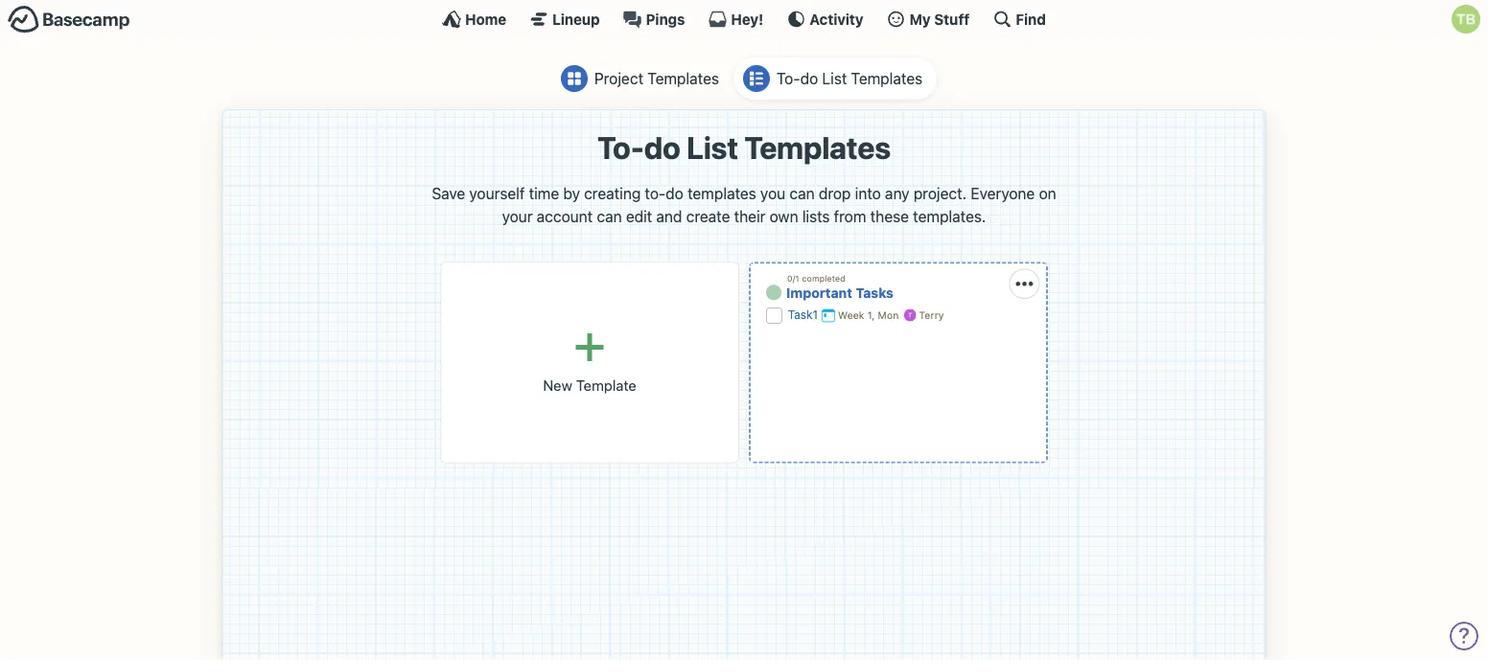 Task type: describe. For each thing, give the bounding box(es) containing it.
hey!
[[731, 11, 764, 27]]

templates
[[688, 184, 757, 202]]

templates.
[[913, 207, 986, 225]]

1 horizontal spatial can
[[790, 184, 815, 202]]

your
[[502, 207, 533, 225]]

on
[[1039, 184, 1057, 202]]

0 vertical spatial to-
[[777, 70, 800, 88]]

from
[[834, 207, 867, 225]]

template projects image
[[561, 65, 588, 92]]

pings button
[[623, 10, 685, 29]]

project templates
[[594, 70, 719, 88]]

pings
[[646, 11, 685, 27]]

main element
[[0, 0, 1489, 37]]

own
[[770, 207, 799, 225]]

my stuff
[[910, 11, 970, 27]]

any
[[885, 184, 910, 202]]

0 vertical spatial list
[[822, 70, 847, 88]]

everyone
[[971, 184, 1035, 202]]

lineup
[[553, 11, 600, 27]]

drop
[[819, 184, 851, 202]]

1 vertical spatial list
[[687, 129, 738, 166]]

my stuff button
[[887, 10, 970, 29]]

do inside save yourself time by creating to-do templates you can drop into any project. everyone on your account can edit and create their own lists from these templates.
[[666, 184, 684, 202]]

home
[[465, 11, 507, 27]]

project templates link
[[551, 58, 734, 100]]

template todos image
[[743, 65, 770, 92]]

0 vertical spatial do
[[800, 70, 818, 88]]

create
[[686, 207, 730, 225]]

you
[[761, 184, 786, 202]]

project
[[594, 70, 644, 88]]

yourself
[[469, 184, 525, 202]]

time
[[529, 184, 559, 202]]



Task type: locate. For each thing, give the bounding box(es) containing it.
save yourself time by creating to-do templates you can drop into any project. everyone on your account can edit and create their own lists from these templates.
[[432, 184, 1057, 225]]

0 horizontal spatial list
[[687, 129, 738, 166]]

and
[[656, 207, 682, 225]]

1 vertical spatial do
[[644, 129, 681, 166]]

0 vertical spatial to-do list templates
[[777, 70, 923, 88]]

to-
[[645, 184, 666, 202]]

stuff
[[934, 11, 970, 27]]

to- up creating
[[598, 129, 644, 166]]

1 vertical spatial to-
[[598, 129, 644, 166]]

their
[[734, 207, 766, 225]]

templates up drop
[[745, 129, 891, 166]]

to-
[[777, 70, 800, 88], [598, 129, 644, 166]]

can up lists
[[790, 184, 815, 202]]

to- right the template todos image
[[777, 70, 800, 88]]

activity link
[[787, 10, 864, 29]]

list down activity
[[822, 70, 847, 88]]

edit
[[626, 207, 652, 225]]

by
[[563, 184, 580, 202]]

1 vertical spatial can
[[597, 207, 622, 225]]

list
[[822, 70, 847, 88], [687, 129, 738, 166]]

do right the template todos image
[[800, 70, 818, 88]]

home link
[[442, 10, 507, 29]]

0 vertical spatial can
[[790, 184, 815, 202]]

my
[[910, 11, 931, 27]]

activity
[[810, 11, 864, 27]]

lineup link
[[530, 10, 600, 29]]

these
[[871, 207, 909, 225]]

project.
[[914, 184, 967, 202]]

to-do list templates down activity
[[777, 70, 923, 88]]

to-do list templates link
[[734, 58, 937, 100]]

find button
[[993, 10, 1046, 29]]

to-do list templates up "templates"
[[598, 129, 891, 166]]

lists
[[803, 207, 830, 225]]

0 horizontal spatial can
[[597, 207, 622, 225]]

do up the "and"
[[666, 184, 684, 202]]

templates down my
[[851, 70, 923, 88]]

tim burton image
[[1452, 5, 1481, 34]]

find
[[1016, 11, 1046, 27]]

2 vertical spatial do
[[666, 184, 684, 202]]

can
[[790, 184, 815, 202], [597, 207, 622, 225]]

1 horizontal spatial to-
[[777, 70, 800, 88]]

can down creating
[[597, 207, 622, 225]]

into
[[855, 184, 881, 202]]

templates
[[648, 70, 719, 88], [851, 70, 923, 88], [745, 129, 891, 166]]

1 vertical spatial to-do list templates
[[598, 129, 891, 166]]

creating
[[584, 184, 641, 202]]

switch accounts image
[[8, 5, 130, 35]]

0 horizontal spatial to-
[[598, 129, 644, 166]]

do
[[800, 70, 818, 88], [644, 129, 681, 166], [666, 184, 684, 202]]

to-do list templates
[[777, 70, 923, 88], [598, 129, 891, 166]]

to-do list templates inside to-do list templates link
[[777, 70, 923, 88]]

do up to-
[[644, 129, 681, 166]]

templates down pings
[[648, 70, 719, 88]]

list up "templates"
[[687, 129, 738, 166]]

1 horizontal spatial list
[[822, 70, 847, 88]]

save
[[432, 184, 465, 202]]

account
[[537, 207, 593, 225]]

hey! button
[[708, 10, 764, 29]]



Task type: vqa. For each thing, say whether or not it's contained in the screenshot.
The Do
yes



